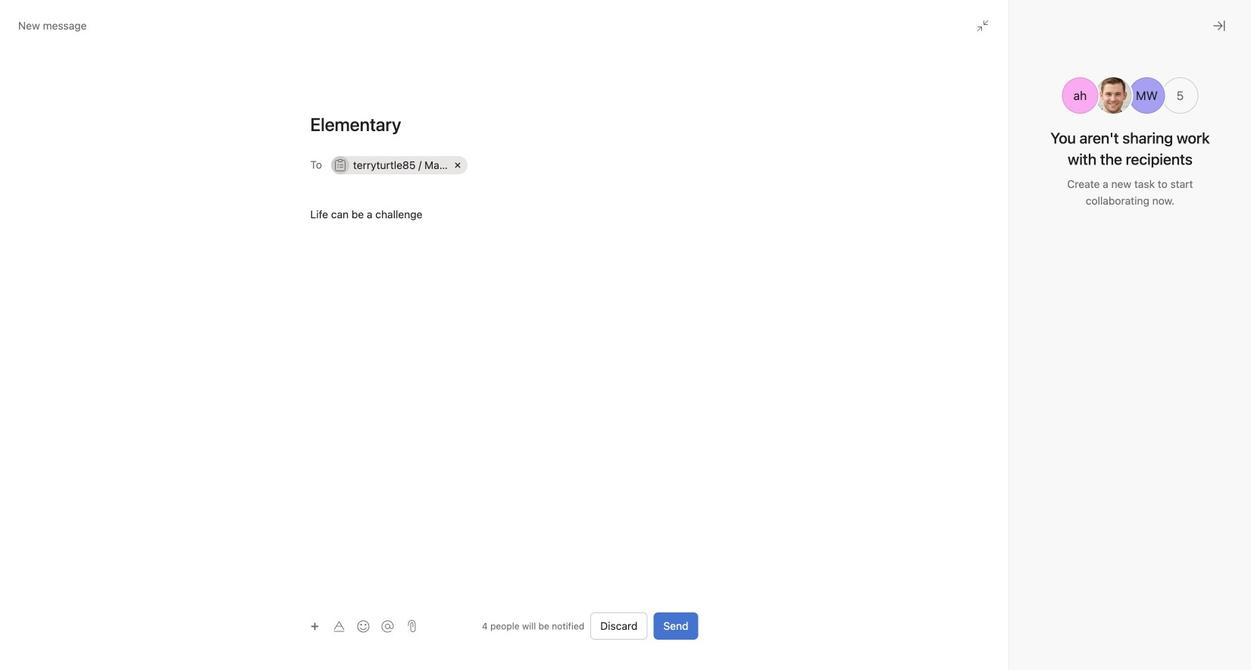 Task type: describe. For each thing, give the bounding box(es) containing it.
Completed checkbox
[[672, 604, 690, 622]]

0 horizontal spatial toolbar
[[304, 615, 401, 637]]

hide sidebar image
[[20, 12, 32, 24]]

main content inside investors are demanding we finish the project soon!! dialog
[[721, 126, 1240, 670]]

full screen image
[[1162, 98, 1174, 110]]

0 horizontal spatial at mention image
[[382, 620, 394, 633]]



Task type: locate. For each thing, give the bounding box(es) containing it.
Add subject text field
[[292, 112, 717, 136]]

minimize image
[[977, 20, 989, 32]]

1 horizontal spatial at mention image
[[692, 637, 704, 649]]

None text field
[[282, 89, 448, 116]]

row
[[329, 152, 698, 178]]

investors are demanding we finish the project soon!! dialog
[[721, 83, 1252, 670]]

copy task link image
[[1135, 98, 1147, 110]]

cell
[[331, 156, 468, 174]]

1 horizontal spatial toolbar
[[615, 632, 712, 654]]

dialog
[[603, 295, 982, 670]]

Task Name text field
[[728, 168, 1222, 203]]

toolbar
[[304, 615, 401, 637], [615, 632, 712, 654]]

main content
[[721, 126, 1240, 670]]

0 likes. click to like this task image
[[1053, 98, 1065, 110]]

close image
[[1214, 20, 1226, 32]]

1 vertical spatial at mention image
[[692, 637, 704, 649]]

at mention image
[[382, 620, 394, 633], [692, 637, 704, 649]]

0 vertical spatial at mention image
[[382, 620, 394, 633]]

completed image
[[672, 604, 690, 622]]

add subtask image
[[1107, 98, 1120, 110]]



Task type: vqa. For each thing, say whether or not it's contained in the screenshot.
hide sidebar Icon
yes



